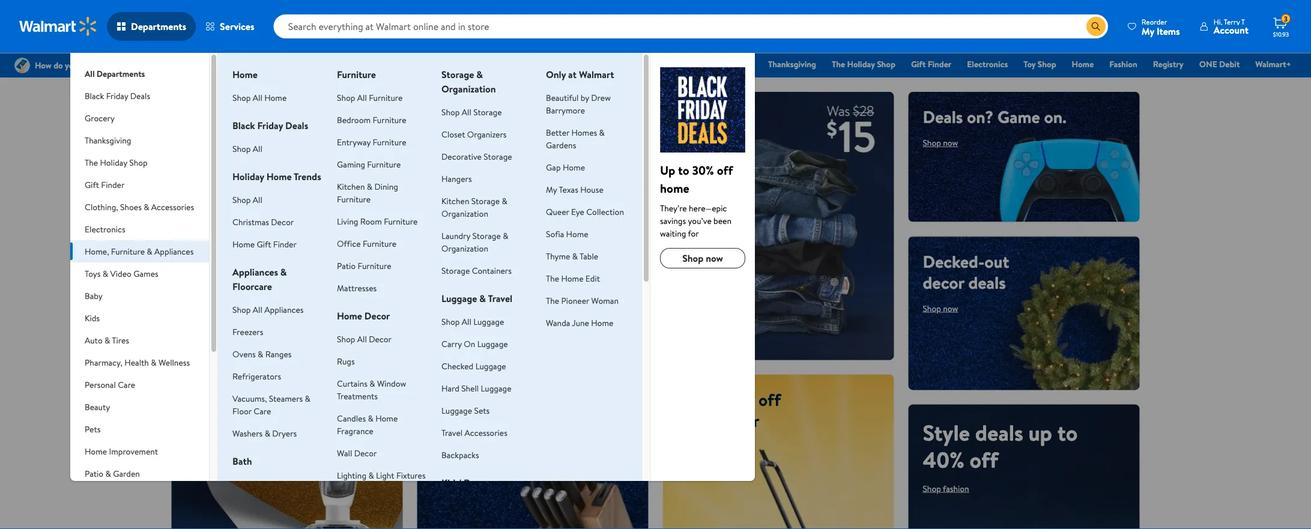 Task type: vqa. For each thing, say whether or not it's contained in the screenshot.
iPad to the top
no



Task type: describe. For each thing, give the bounding box(es) containing it.
shop now link for home deals up to 30% off
[[186, 365, 221, 377]]

the holiday shop for the holiday shop "link" at top
[[832, 58, 896, 70]]

up to 40% off sports gear
[[677, 388, 781, 432]]

1 organization from the top
[[442, 82, 496, 96]]

vacuums, steamers & floor care
[[232, 393, 310, 417]]

on.
[[1044, 105, 1067, 129]]

storage inside storage & organization
[[442, 68, 474, 81]]

the for the holiday shop dropdown button
[[85, 156, 98, 168]]

gift finder link
[[906, 58, 957, 71]]

games
[[133, 268, 158, 279]]

up to 30% off home they're here—epic savings you've been waiting for
[[660, 162, 733, 239]]

curtains & window treatments link
[[337, 378, 406, 402]]

wall
[[337, 447, 352, 459]]

organizers
[[467, 128, 507, 140]]

2 vertical spatial black
[[232, 119, 255, 132]]

luggage sets
[[442, 405, 490, 416]]

1 shop all from the top
[[232, 143, 262, 154]]

christmas
[[232, 216, 269, 228]]

barrymore
[[546, 104, 585, 116]]

health
[[125, 356, 149, 368]]

washers & dryers
[[232, 427, 297, 439]]

travel accessories
[[442, 427, 507, 438]]

to inside the up to 40% off sports gear
[[702, 388, 718, 411]]

gift for gift finder dropdown button
[[85, 179, 99, 190]]

furniture down bedroom furniture link
[[373, 136, 406, 148]]

home inside home deals up to 30% off
[[186, 273, 243, 303]]

1 horizontal spatial bath
[[264, 478, 281, 490]]

search icon image
[[1091, 22, 1101, 31]]

shop now for decked-out decor deals
[[923, 302, 958, 314]]

the pioneer woman
[[546, 295, 619, 306]]

1 vertical spatial accessories
[[465, 427, 507, 438]]

furniture up dining
[[367, 158, 401, 170]]

40% inside the up to 40% off sports gear
[[722, 388, 755, 411]]

kitchen storage & organization link
[[442, 195, 507, 219]]

luggage right the on
[[477, 338, 508, 350]]

laundry
[[442, 230, 470, 241]]

entryway
[[337, 136, 371, 148]]

home,
[[85, 245, 109, 257]]

deals left on?
[[923, 105, 963, 129]]

& inside vacuums, steamers & floor care
[[305, 393, 310, 404]]

carry on luggage link
[[442, 338, 508, 350]]

& inside dropdown button
[[103, 268, 108, 279]]

all for decor
[[357, 333, 367, 345]]

decor down 'home decor'
[[369, 333, 392, 345]]

thanksgiving button
[[70, 129, 209, 151]]

thyme
[[546, 250, 570, 262]]

home inside candles & home fragrance
[[375, 412, 398, 424]]

shop fashion
[[923, 483, 969, 494]]

gift finder button
[[70, 174, 209, 196]]

black friday deals for black friday deals dropdown button
[[85, 90, 150, 102]]

grocery & essentials link
[[672, 58, 758, 71]]

here—epic
[[689, 202, 727, 214]]

toy shop link
[[1018, 58, 1062, 71]]

2 vertical spatial black friday deals
[[232, 119, 308, 132]]

auto & tires
[[85, 334, 129, 346]]

items
[[1157, 24, 1180, 38]]

shop all home
[[232, 92, 287, 103]]

furniture inside kitchen & dining furniture
[[337, 193, 371, 205]]

mattresses link
[[337, 282, 377, 294]]

1 horizontal spatial gift
[[257, 238, 271, 250]]

& left light on the left
[[368, 469, 374, 481]]

shop now for home deals up to 30% off
[[186, 365, 221, 377]]

2 shop all from the top
[[232, 194, 262, 205]]

walmart image
[[19, 17, 97, 36]]

gaming furniture link
[[337, 158, 401, 170]]

pets
[[85, 423, 101, 435]]

shop all luggage
[[442, 316, 504, 327]]

all for storage
[[462, 106, 471, 118]]

pharmacy, health & wellness button
[[70, 351, 209, 374]]

furniture up shop all furniture
[[337, 68, 376, 81]]

off inside the up to 40% off sports gear
[[759, 388, 781, 411]]

off inside home deals up to 30% off
[[186, 327, 215, 357]]

home decor
[[337, 309, 390, 323]]

been
[[714, 215, 732, 226]]

patio for patio furniture
[[337, 260, 356, 271]]

finder for gift finder link
[[928, 58, 952, 70]]

decked-
[[923, 250, 985, 273]]

home gift finder
[[232, 238, 297, 250]]

appliances inside appliances & floorcare
[[232, 265, 278, 279]]

deals down search search box at the top of the page
[[642, 58, 662, 70]]

& right ovens
[[258, 348, 263, 360]]

light
[[376, 469, 394, 481]]

wellness
[[158, 356, 190, 368]]

rooms
[[464, 476, 492, 490]]

& inside appliances & floorcare
[[280, 265, 287, 279]]

holiday home trends
[[232, 170, 321, 183]]

luggage down the 'hard'
[[442, 405, 472, 416]]

deals down shop all home link
[[285, 119, 308, 132]]

beauty button
[[70, 396, 209, 418]]

pioneer
[[561, 295, 589, 306]]

gift finder for gift finder link
[[911, 58, 952, 70]]

gift finder for gift finder dropdown button
[[85, 179, 125, 190]]

debit
[[1219, 58, 1240, 70]]

living room furniture link
[[337, 215, 418, 227]]

all up black friday deals dropdown button
[[85, 68, 95, 79]]

decked-out decor deals
[[923, 250, 1009, 294]]

shop inside dropdown button
[[129, 156, 148, 168]]

they're
[[660, 202, 687, 214]]

steamers
[[269, 393, 303, 404]]

furniture down office furniture link
[[358, 260, 391, 271]]

& left table
[[572, 250, 578, 262]]

style
[[923, 417, 970, 448]]

appliances inside home, furniture & appliances dropdown button
[[154, 245, 194, 257]]

$10.93
[[1273, 30, 1289, 38]]

& inside the better homes & gardens
[[599, 126, 605, 138]]

patio furniture link
[[337, 260, 391, 271]]

tires
[[112, 334, 129, 346]]

grocery for grocery
[[85, 112, 115, 124]]

kids' rooms
[[442, 476, 492, 490]]

toys
[[85, 268, 101, 279]]

all for home
[[253, 92, 262, 103]]

wanda june home
[[546, 317, 613, 329]]

grocery for grocery & essentials
[[678, 58, 707, 70]]

accessories inside clothing, shoes & accessories dropdown button
[[151, 201, 194, 213]]

storage down laundry storage & organization link
[[442, 265, 470, 276]]

gaming
[[337, 158, 365, 170]]

the for the pioneer woman link
[[546, 295, 559, 306]]

christmas decor link
[[232, 216, 294, 228]]

& left dryers
[[265, 427, 270, 439]]

to inside style deals up to 40% off
[[1058, 417, 1078, 448]]

hangers
[[442, 173, 472, 184]]

freezers
[[232, 326, 263, 338]]

& right shoes
[[144, 201, 149, 213]]

furniture down living room furniture
[[363, 238, 396, 249]]

home deals up to 30% off
[[186, 273, 296, 357]]

finder for gift finder dropdown button
[[101, 179, 125, 190]]

the holiday shop link
[[827, 58, 901, 71]]

to inside home deals up to 30% off
[[215, 300, 235, 330]]

one
[[1199, 58, 1217, 70]]

& up games
[[147, 245, 152, 257]]

mattresses
[[337, 282, 377, 294]]

up for home deals up to 30% off
[[186, 300, 210, 330]]

hard shell luggage link
[[442, 382, 512, 394]]

deals for home deals are served
[[480, 388, 517, 411]]

friday for the black friday deals link
[[618, 58, 640, 70]]

organization for kitchen
[[442, 208, 488, 219]]

thanksgiving for thanksgiving dropdown button
[[85, 134, 131, 146]]

friday for black friday deals dropdown button
[[106, 90, 128, 102]]

shop all storage link
[[442, 106, 502, 118]]

trends
[[294, 170, 321, 183]]

& right health
[[151, 356, 156, 368]]

floorcare
[[232, 280, 272, 293]]

the for the holiday shop "link" at top
[[832, 58, 845, 70]]

shop now link for save big!
[[432, 327, 486, 346]]

terry
[[1224, 17, 1240, 27]]

deals for style deals up to 40% off
[[975, 417, 1023, 448]]

& left essentials
[[709, 58, 715, 70]]

hard
[[442, 382, 459, 394]]

shop now for deals on? game on.
[[923, 137, 958, 149]]

rugs link
[[337, 355, 355, 367]]

home improvement button
[[70, 440, 209, 463]]

home link
[[1067, 58, 1099, 71]]

walmart+ link
[[1250, 58, 1297, 71]]

electronics for electronics link
[[967, 58, 1008, 70]]

2 shop all link from the top
[[232, 194, 262, 205]]

queer eye collection link
[[546, 206, 624, 217]]

1 horizontal spatial friday
[[257, 119, 283, 132]]

all departments
[[85, 68, 145, 79]]

thanksgiving for thanksgiving link
[[768, 58, 816, 70]]

furniture right room
[[384, 215, 418, 227]]

essentials
[[717, 58, 753, 70]]

now for decked-out decor deals
[[943, 302, 958, 314]]

all for furniture
[[357, 92, 367, 103]]

backpacks link
[[442, 449, 479, 461]]

luggage right shell
[[481, 382, 512, 394]]

1 vertical spatial my
[[546, 183, 557, 195]]

up for style deals up to 40% off
[[1029, 417, 1052, 448]]

on
[[464, 338, 475, 350]]

now for deals on? game on.
[[943, 137, 958, 149]]

the holiday shop for the holiday shop dropdown button
[[85, 156, 148, 168]]

table
[[580, 250, 598, 262]]

& inside storage & organization
[[476, 68, 483, 81]]

the home edit link
[[546, 272, 600, 284]]

care inside vacuums, steamers & floor care
[[254, 405, 271, 417]]

shop all decor link
[[337, 333, 392, 345]]

home, furniture & appliances
[[85, 245, 194, 257]]

office furniture
[[337, 238, 396, 249]]

home improvement
[[85, 445, 158, 457]]

hard shell luggage
[[442, 382, 512, 394]]

black friday deals for the black friday deals link
[[596, 58, 662, 70]]

black for the black friday deals link
[[596, 58, 616, 70]]

1 shop all link from the top
[[232, 143, 262, 154]]

luggage down luggage & travel
[[473, 316, 504, 327]]

Walmart Site-Wide search field
[[274, 14, 1108, 38]]

up for sports
[[677, 388, 698, 411]]

home inside dropdown button
[[85, 445, 107, 457]]

luggage sets link
[[442, 405, 490, 416]]

luggage up hard shell luggage link
[[476, 360, 506, 372]]

walmart
[[579, 68, 614, 81]]

now for save big!
[[462, 330, 477, 342]]

decor for home decor
[[364, 309, 390, 323]]

decor for wall decor
[[354, 447, 377, 459]]

departments inside dropdown button
[[131, 20, 186, 33]]



Task type: locate. For each thing, give the bounding box(es) containing it.
all up holiday home trends
[[253, 143, 262, 154]]

2 vertical spatial finder
[[273, 238, 297, 250]]

0 horizontal spatial bath
[[232, 455, 252, 468]]

gift inside dropdown button
[[85, 179, 99, 190]]

0 vertical spatial black
[[596, 58, 616, 70]]

care inside "dropdown button"
[[118, 379, 135, 390]]

beautiful by drew barrymore link
[[546, 92, 611, 116]]

beautiful by drew barrymore
[[546, 92, 611, 116]]

electronics down clothing,
[[85, 223, 125, 235]]

deals up shop all appliances
[[248, 273, 296, 303]]

savings
[[186, 126, 239, 150], [660, 215, 686, 226]]

appliances & floorcare
[[232, 265, 287, 293]]

savings inside up to 30% off home they're here—epic savings you've been waiting for
[[660, 215, 686, 226]]

deals right shell
[[480, 388, 517, 411]]

thanksgiving right essentials
[[768, 58, 816, 70]]

one debit
[[1199, 58, 1240, 70]]

0 horizontal spatial patio
[[85, 468, 103, 479]]

now right wellness
[[206, 365, 221, 377]]

storage containers
[[442, 265, 512, 276]]

holiday
[[847, 58, 875, 70], [100, 156, 127, 168], [232, 170, 264, 183]]

big!
[[518, 261, 580, 315]]

now down the high
[[206, 158, 221, 170]]

0 vertical spatial holiday
[[847, 58, 875, 70]]

0 vertical spatial friday
[[618, 58, 640, 70]]

the left pioneer
[[546, 295, 559, 306]]

storage down the organizers
[[484, 150, 512, 162]]

black friday deals inside dropdown button
[[85, 90, 150, 102]]

1 horizontal spatial black
[[232, 119, 255, 132]]

kitchen down gaming
[[337, 180, 365, 192]]

clothing, shoes & accessories
[[85, 201, 194, 213]]

electronics for electronics dropdown button
[[85, 223, 125, 235]]

0 vertical spatial up
[[186, 300, 210, 330]]

2 horizontal spatial black
[[596, 58, 616, 70]]

patio left garden
[[85, 468, 103, 479]]

black down all departments
[[85, 90, 104, 102]]

served
[[548, 388, 596, 411]]

1 vertical spatial savings
[[660, 215, 686, 226]]

gift up clothing,
[[85, 179, 99, 190]]

homes
[[571, 126, 597, 138]]

storage inside "kitchen storage & organization"
[[471, 195, 500, 207]]

storage
[[442, 68, 474, 81], [473, 106, 502, 118], [484, 150, 512, 162], [471, 195, 500, 207], [472, 230, 501, 241], [442, 265, 470, 276]]

care down health
[[118, 379, 135, 390]]

gift finder inside dropdown button
[[85, 179, 125, 190]]

the right thanksgiving link
[[832, 58, 845, 70]]

organization up the laundry
[[442, 208, 488, 219]]

by
[[581, 92, 589, 103]]

departments up black friday deals dropdown button
[[97, 68, 145, 79]]

kitchen for furniture
[[337, 180, 365, 192]]

gardens
[[546, 139, 576, 151]]

1 vertical spatial departments
[[97, 68, 145, 79]]

shop all link up christmas
[[232, 194, 262, 205]]

1 vertical spatial thanksgiving
[[85, 134, 131, 146]]

2 horizontal spatial friday
[[618, 58, 640, 70]]

friday down all departments
[[106, 90, 128, 102]]

1 vertical spatial 40%
[[923, 445, 965, 475]]

1 horizontal spatial black friday deals
[[232, 119, 308, 132]]

furniture inside dropdown button
[[111, 245, 145, 257]]

kitchen inside kitchen & dining furniture
[[337, 180, 365, 192]]

0 horizontal spatial accessories
[[151, 201, 194, 213]]

kitchen inside "kitchen storage & organization"
[[442, 195, 469, 207]]

the down thyme
[[546, 272, 559, 284]]

finder left electronics link
[[928, 58, 952, 70]]

0 horizontal spatial up
[[186, 300, 210, 330]]

1 horizontal spatial savings
[[660, 215, 686, 226]]

shop now
[[923, 137, 958, 149], [186, 158, 221, 170], [682, 252, 723, 265], [923, 302, 958, 314], [441, 330, 477, 342], [186, 365, 221, 377], [432, 420, 467, 431]]

office furniture link
[[337, 238, 396, 249]]

grocery down walmart site-wide search field on the top of the page
[[678, 58, 707, 70]]

now down deals on? game on.
[[943, 137, 958, 149]]

save
[[432, 261, 508, 315]]

1 horizontal spatial care
[[254, 405, 271, 417]]

2 vertical spatial appliances
[[264, 304, 304, 315]]

shop now link for deals on? game on.
[[923, 137, 958, 149]]

organization
[[442, 82, 496, 96], [442, 208, 488, 219], [442, 242, 488, 254]]

now for home deals up to 30% off
[[206, 365, 221, 377]]

baby
[[85, 290, 103, 302]]

friday
[[618, 58, 640, 70], [106, 90, 128, 102], [257, 119, 283, 132]]

0 vertical spatial appliances
[[154, 245, 194, 257]]

the home edit
[[546, 272, 600, 284]]

my texas house
[[546, 183, 604, 195]]

deals for home deals up to 30% off
[[248, 273, 296, 303]]

0 vertical spatial my
[[1142, 24, 1154, 38]]

better
[[546, 126, 569, 138]]

travel down containers
[[488, 292, 512, 305]]

shop now link for home deals are served
[[432, 420, 467, 431]]

1 vertical spatial appliances
[[232, 265, 278, 279]]

lighting & light fixtures
[[337, 469, 426, 481]]

furniture up entryway furniture link
[[373, 114, 406, 126]]

only
[[546, 68, 566, 81]]

the for the home edit link
[[546, 272, 559, 284]]

grocery inside dropdown button
[[85, 112, 115, 124]]

0 horizontal spatial my
[[546, 183, 557, 195]]

& left window
[[370, 378, 375, 389]]

sofia home
[[546, 228, 588, 240]]

1 vertical spatial finder
[[101, 179, 125, 190]]

now down shop all luggage link
[[462, 330, 477, 342]]

furniture up the toys & video games
[[111, 245, 145, 257]]

holiday for the holiday shop dropdown button
[[100, 156, 127, 168]]

decor up home gift finder
[[271, 216, 294, 228]]

shop all down tech
[[232, 143, 262, 154]]

2 horizontal spatial black friday deals
[[596, 58, 662, 70]]

all down washers & dryers
[[253, 478, 262, 490]]

0 vertical spatial shop all
[[232, 143, 262, 154]]

up left the gear
[[677, 388, 698, 411]]

& left dining
[[367, 180, 372, 192]]

& right candles
[[368, 412, 373, 424]]

1 horizontal spatial kitchen
[[442, 195, 469, 207]]

patio down office
[[337, 260, 356, 271]]

up inside up to 30% off home they're here—epic savings you've been waiting for
[[660, 162, 675, 178]]

shop now for save big!
[[441, 330, 477, 342]]

deals inside decked-out decor deals
[[968, 271, 1006, 294]]

30% inside up to 30% off home they're here—epic savings you've been waiting for
[[692, 162, 714, 178]]

refrigerators link
[[232, 370, 281, 382]]

gift right the holiday shop "link" at top
[[911, 58, 926, 70]]

& up shop all storage link at the top left of the page
[[476, 68, 483, 81]]

0 horizontal spatial finder
[[101, 179, 125, 190]]

1 vertical spatial the holiday shop
[[85, 156, 148, 168]]

1 horizontal spatial travel
[[488, 292, 512, 305]]

& up shop all luggage link
[[480, 292, 486, 305]]

0 vertical spatial bath
[[232, 455, 252, 468]]

& inside candles & home fragrance
[[368, 412, 373, 424]]

0 vertical spatial 30%
[[692, 162, 714, 178]]

electronics left 'toy' on the top of the page
[[967, 58, 1008, 70]]

black up the drew
[[596, 58, 616, 70]]

video
[[110, 268, 131, 279]]

finder inside gift finder link
[[928, 58, 952, 70]]

up inside home deals up to 30% off
[[186, 300, 210, 330]]

luggage up shop all luggage
[[442, 292, 477, 305]]

up inside the up to 40% off sports gear
[[677, 388, 698, 411]]

deals on? game on.
[[923, 105, 1067, 129]]

holiday inside "link"
[[847, 58, 875, 70]]

0 vertical spatial accessories
[[151, 201, 194, 213]]

friday inside dropdown button
[[106, 90, 128, 102]]

now for high tech gifts, huge savings
[[206, 158, 221, 170]]

gift for gift finder link
[[911, 58, 926, 70]]

& inside laundry storage & organization
[[503, 230, 508, 241]]

0 horizontal spatial kitchen
[[337, 180, 365, 192]]

1 vertical spatial 30%
[[240, 300, 280, 330]]

1 vertical spatial black friday deals
[[85, 90, 150, 102]]

walmart+
[[1256, 58, 1291, 70]]

hi,
[[1214, 17, 1223, 27]]

0 vertical spatial organization
[[442, 82, 496, 96]]

refrigerators
[[232, 370, 281, 382]]

appliances up games
[[154, 245, 194, 257]]

finder inside gift finder dropdown button
[[101, 179, 125, 190]]

gift finder left electronics link
[[911, 58, 952, 70]]

the holiday shop inside the holiday shop dropdown button
[[85, 156, 148, 168]]

storage right the laundry
[[472, 230, 501, 241]]

0 horizontal spatial gift finder
[[85, 179, 125, 190]]

& right homes
[[599, 126, 605, 138]]

1 vertical spatial shop all
[[232, 194, 262, 205]]

freezers link
[[232, 326, 263, 338]]

my left texas
[[546, 183, 557, 195]]

accessories down gift finder dropdown button
[[151, 201, 194, 213]]

decor up shop all decor
[[364, 309, 390, 323]]

the inside the holiday shop dropdown button
[[85, 156, 98, 168]]

0 horizontal spatial black
[[85, 90, 104, 102]]

savings inside the high tech gifts, huge savings
[[186, 126, 239, 150]]

storage containers link
[[442, 265, 512, 276]]

bedroom
[[337, 114, 371, 126]]

laundry storage & organization link
[[442, 230, 508, 254]]

black down shop all home at top left
[[232, 119, 255, 132]]

thanksgiving inside dropdown button
[[85, 134, 131, 146]]

& right "steamers"
[[305, 393, 310, 404]]

2 horizontal spatial gift
[[911, 58, 926, 70]]

all up christmas decor link
[[253, 194, 262, 205]]

my left items
[[1142, 24, 1154, 38]]

1 vertical spatial up
[[1029, 417, 1052, 448]]

candles
[[337, 412, 366, 424]]

all down 'home decor'
[[357, 333, 367, 345]]

1 vertical spatial friday
[[106, 90, 128, 102]]

up for home
[[660, 162, 675, 178]]

collection
[[586, 206, 624, 217]]

1 horizontal spatial electronics
[[967, 58, 1008, 70]]

30% inside home deals up to 30% off
[[240, 300, 280, 330]]

40% inside style deals up to 40% off
[[923, 445, 965, 475]]

& up laundry storage & organization
[[502, 195, 507, 207]]

shop all furniture link
[[337, 92, 403, 103]]

carry on luggage
[[442, 338, 508, 350]]

1 horizontal spatial holiday
[[232, 170, 264, 183]]

furniture up bedroom furniture
[[369, 92, 403, 103]]

0 horizontal spatial travel
[[442, 427, 463, 438]]

shop now link for decked-out decor deals
[[923, 302, 958, 314]]

gift finder up clothing,
[[85, 179, 125, 190]]

1 horizontal spatial patio
[[337, 260, 356, 271]]

storage down hangers
[[471, 195, 500, 207]]

only at walmart
[[546, 68, 614, 81]]

organization inside "kitchen storage & organization"
[[442, 208, 488, 219]]

0 vertical spatial black friday deals
[[596, 58, 662, 70]]

storage up the organizers
[[473, 106, 502, 118]]

2 vertical spatial holiday
[[232, 170, 264, 183]]

shop all furniture
[[337, 92, 403, 103]]

friday down shop all home at top left
[[257, 119, 283, 132]]

1 horizontal spatial 40%
[[923, 445, 965, 475]]

decor right wall
[[354, 447, 377, 459]]

deals inside home deals up to 30% off
[[248, 273, 296, 303]]

appliances
[[154, 245, 194, 257], [232, 265, 278, 279], [264, 304, 304, 315]]

tech
[[226, 105, 258, 129]]

1 horizontal spatial accessories
[[465, 427, 507, 438]]

0 horizontal spatial up
[[660, 162, 675, 178]]

1 vertical spatial up
[[677, 388, 698, 411]]

0 vertical spatial electronics
[[967, 58, 1008, 70]]

carry
[[442, 338, 462, 350]]

ovens & ranges
[[232, 348, 292, 360]]

now down been
[[706, 252, 723, 265]]

all up the on
[[462, 316, 471, 327]]

0 vertical spatial savings
[[186, 126, 239, 150]]

black inside dropdown button
[[85, 90, 104, 102]]

black friday deals down all departments
[[85, 90, 150, 102]]

& inside curtains & window treatments
[[370, 378, 375, 389]]

the inside the holiday shop "link"
[[832, 58, 845, 70]]

1 vertical spatial travel
[[442, 427, 463, 438]]

appliances up floorcare
[[232, 265, 278, 279]]

0 horizontal spatial savings
[[186, 126, 239, 150]]

home, furniture & appliances image
[[660, 67, 745, 153]]

0 horizontal spatial black friday deals
[[85, 90, 150, 102]]

eye
[[571, 206, 584, 217]]

0 vertical spatial patio
[[337, 260, 356, 271]]

organization up shop all storage link at the top left of the page
[[442, 82, 496, 96]]

all up bedroom at the top left of page
[[357, 92, 367, 103]]

2 organization from the top
[[442, 208, 488, 219]]

deals right style
[[975, 417, 1023, 448]]

storage inside laundry storage & organization
[[472, 230, 501, 241]]

baby button
[[70, 285, 209, 307]]

deals
[[642, 58, 662, 70], [130, 90, 150, 102], [923, 105, 963, 129], [285, 119, 308, 132]]

all
[[85, 68, 95, 79], [253, 92, 262, 103], [357, 92, 367, 103], [462, 106, 471, 118], [253, 143, 262, 154], [253, 194, 262, 205], [253, 304, 262, 315], [462, 316, 471, 327], [357, 333, 367, 345], [253, 478, 262, 490]]

all down floorcare
[[253, 304, 262, 315]]

organization inside laundry storage & organization
[[442, 242, 488, 254]]

thyme & table
[[546, 250, 598, 262]]

clothing, shoes & accessories button
[[70, 196, 209, 218]]

0 horizontal spatial friday
[[106, 90, 128, 102]]

off inside up to 30% off home they're here—epic savings you've been waiting for
[[717, 162, 733, 178]]

black friday deals button
[[70, 85, 209, 107]]

kitchen for storage & organization
[[442, 195, 469, 207]]

office
[[337, 238, 361, 249]]

0 vertical spatial up
[[660, 162, 675, 178]]

ranges
[[265, 348, 292, 360]]

travel
[[488, 292, 512, 305], [442, 427, 463, 438]]

grocery down black friday deals dropdown button
[[85, 112, 115, 124]]

shop inside "link"
[[877, 58, 896, 70]]

storage up shop all storage link at the top left of the page
[[442, 68, 474, 81]]

kitchen down hangers
[[442, 195, 469, 207]]

all for appliances
[[253, 304, 262, 315]]

1 horizontal spatial 30%
[[692, 162, 714, 178]]

30%
[[692, 162, 714, 178], [240, 300, 280, 330]]

gifts,
[[262, 105, 301, 129]]

shop now for high tech gifts, huge savings
[[186, 158, 221, 170]]

0 vertical spatial 40%
[[722, 388, 755, 411]]

save big!
[[432, 261, 580, 315]]

0 horizontal spatial holiday
[[100, 156, 127, 168]]

1 vertical spatial bath
[[264, 478, 281, 490]]

0 vertical spatial grocery
[[678, 58, 707, 70]]

rugs
[[337, 355, 355, 367]]

grocery button
[[70, 107, 209, 129]]

patio
[[337, 260, 356, 271], [85, 468, 103, 479]]

patio inside dropdown button
[[85, 468, 103, 479]]

bath up shop all bath link
[[232, 455, 252, 468]]

my texas house link
[[546, 183, 604, 195]]

electronics inside dropdown button
[[85, 223, 125, 235]]

0 horizontal spatial care
[[118, 379, 135, 390]]

sofia home link
[[546, 228, 588, 240]]

travel up backpacks link
[[442, 427, 463, 438]]

2 vertical spatial organization
[[442, 242, 488, 254]]

0 vertical spatial departments
[[131, 20, 186, 33]]

all for bath
[[253, 478, 262, 490]]

black friday deals down shop all home at top left
[[232, 119, 308, 132]]

Search search field
[[274, 14, 1108, 38]]

& down home gift finder link
[[280, 265, 287, 279]]

shop all bath link
[[232, 478, 281, 490]]

now for home deals are served
[[452, 420, 467, 431]]

holiday inside dropdown button
[[100, 156, 127, 168]]

the holiday shop inside the holiday shop "link"
[[832, 58, 896, 70]]

1 horizontal spatial thanksgiving
[[768, 58, 816, 70]]

off inside style deals up to 40% off
[[970, 445, 998, 475]]

1 horizontal spatial finder
[[273, 238, 297, 250]]

& inside "kitchen storage & organization"
[[502, 195, 507, 207]]

up
[[660, 162, 675, 178], [677, 388, 698, 411]]

& left garden
[[105, 468, 111, 479]]

dining
[[374, 180, 398, 192]]

appliances down appliances & floorcare at the bottom left of the page
[[264, 304, 304, 315]]

gear
[[727, 409, 760, 432]]

decor for christmas decor
[[271, 216, 294, 228]]

1 vertical spatial gift finder
[[85, 179, 125, 190]]

0 vertical spatial thanksgiving
[[768, 58, 816, 70]]

1 vertical spatial black
[[85, 90, 104, 102]]

0 vertical spatial the holiday shop
[[832, 58, 896, 70]]

1 horizontal spatial up
[[677, 388, 698, 411]]

0 horizontal spatial thanksgiving
[[85, 134, 131, 146]]

washers
[[232, 427, 263, 439]]

0 vertical spatial travel
[[488, 292, 512, 305]]

2 horizontal spatial finder
[[928, 58, 952, 70]]

accessories
[[151, 201, 194, 213], [465, 427, 507, 438]]

3 organization from the top
[[442, 242, 488, 254]]

0 horizontal spatial grocery
[[85, 112, 115, 124]]

wanda june home link
[[546, 317, 613, 329]]

black friday deals link
[[591, 58, 668, 71]]

deals inside style deals up to 40% off
[[975, 417, 1023, 448]]

0 vertical spatial care
[[118, 379, 135, 390]]

& up containers
[[503, 230, 508, 241]]

1 vertical spatial organization
[[442, 208, 488, 219]]

1 horizontal spatial my
[[1142, 24, 1154, 38]]

& inside kitchen & dining furniture
[[367, 180, 372, 192]]

holiday for the holiday shop "link" at top
[[847, 58, 875, 70]]

2 vertical spatial friday
[[257, 119, 283, 132]]

fashion link
[[1104, 58, 1143, 71]]

& right toys
[[103, 268, 108, 279]]

1 vertical spatial electronics
[[85, 223, 125, 235]]

black friday deals
[[596, 58, 662, 70], [85, 90, 150, 102], [232, 119, 308, 132]]

candles & home fragrance link
[[337, 412, 398, 437]]

& left tires
[[105, 334, 110, 346]]

up inside style deals up to 40% off
[[1029, 417, 1052, 448]]

organization down the laundry
[[442, 242, 488, 254]]

entryway furniture link
[[337, 136, 406, 148]]

1 vertical spatial patio
[[85, 468, 103, 479]]

black for black friday deals dropdown button
[[85, 90, 104, 102]]

0 horizontal spatial gift
[[85, 179, 99, 190]]

deals inside dropdown button
[[130, 90, 150, 102]]

up up home
[[660, 162, 675, 178]]

to inside up to 30% off home they're here—epic savings you've been waiting for
[[678, 162, 689, 178]]

2 horizontal spatial holiday
[[847, 58, 875, 70]]

0 horizontal spatial 40%
[[722, 388, 755, 411]]

now down luggage sets link
[[452, 420, 467, 431]]

all for luggage
[[462, 316, 471, 327]]

finder up clothing,
[[101, 179, 125, 190]]

furniture
[[337, 68, 376, 81], [369, 92, 403, 103], [373, 114, 406, 126], [373, 136, 406, 148], [367, 158, 401, 170], [337, 193, 371, 205], [384, 215, 418, 227], [363, 238, 396, 249], [111, 245, 145, 257], [358, 260, 391, 271]]

black friday deals up the drew
[[596, 58, 662, 70]]

patio for patio & garden
[[85, 468, 103, 479]]

closet organizers link
[[442, 128, 507, 140]]

shop now link for high tech gifts, huge savings
[[186, 158, 221, 170]]

0 vertical spatial gift
[[911, 58, 926, 70]]

my inside reorder my items
[[1142, 24, 1154, 38]]

toys & video games button
[[70, 262, 209, 285]]

organization for laundry
[[442, 242, 488, 254]]

shop now for home deals are served
[[432, 420, 467, 431]]

1 horizontal spatial the holiday shop
[[832, 58, 896, 70]]

1 horizontal spatial grocery
[[678, 58, 707, 70]]

0 vertical spatial gift finder
[[911, 58, 952, 70]]



